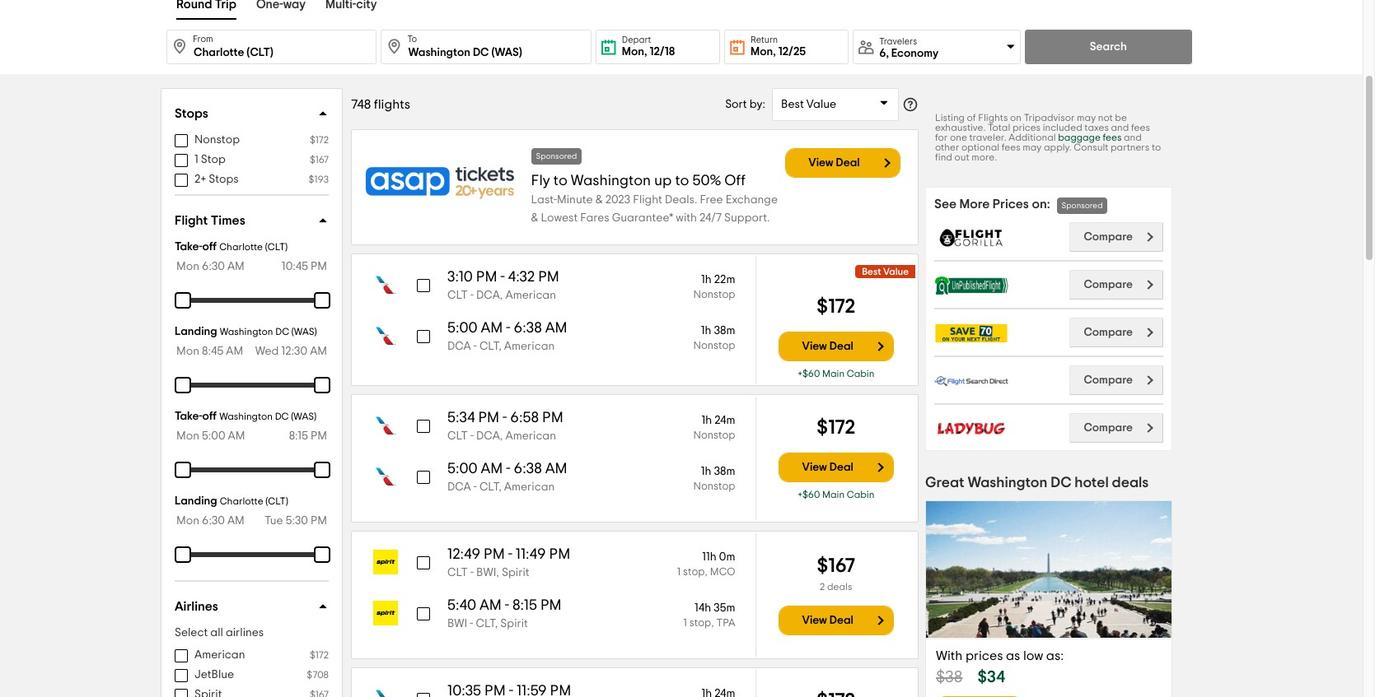 Task type: describe. For each thing, give the bounding box(es) containing it.
support.
[[724, 212, 770, 224]]

of
[[967, 113, 976, 123]]

$167 for $167
[[310, 155, 329, 165]]

748 flights
[[351, 98, 410, 111]]

38m for 4:32 pm
[[714, 325, 735, 337]]

24m
[[715, 415, 735, 427]]

1 vertical spatial 5:00
[[202, 431, 225, 442]]

1h 38m nonstop for 4:32 pm
[[693, 325, 735, 352]]

landing washington dc (was)
[[175, 326, 317, 338]]

1 horizontal spatial best value
[[862, 267, 909, 277]]

fares
[[580, 212, 609, 224]]

0 horizontal spatial 8:15
[[289, 431, 308, 442]]

clt inside 5:34 pm - 6:58 pm clt - dca , american
[[447, 431, 468, 442]]

$60 for clt
[[802, 369, 820, 379]]

dc for landing washington dc (was)
[[275, 327, 289, 337]]

1 for 5:40 am
[[683, 619, 687, 629]]

mon for tue
[[176, 516, 199, 527]]

see
[[934, 198, 957, 211]]

pm right 6:58
[[542, 411, 563, 426]]

2+ stops
[[194, 174, 239, 185]]

american up jetblue
[[194, 650, 245, 662]]

to
[[407, 35, 417, 44]]

free
[[700, 194, 723, 206]]

fees inside and other optional fees may apply. consult partners to find out more.
[[1002, 143, 1021, 152]]

50%
[[692, 173, 721, 188]]

3:10 pm - 4:32 pm clt - dca , american
[[447, 270, 559, 302]]

1h inside 1h 22m nonstop
[[701, 274, 712, 286]]

times
[[211, 214, 245, 227]]

from
[[193, 35, 213, 44]]

11:49
[[516, 548, 546, 563]]

0 vertical spatial sponsored
[[536, 152, 577, 160]]

38m for 6:58 pm
[[714, 466, 735, 478]]

, inside 5:34 pm - 6:58 pm clt - dca , american
[[500, 431, 503, 442]]

prices inside listing of flights on tripadvisor may not be exhaustive. total prices included taxes and fees for one traveler. additional
[[1013, 123, 1041, 133]]

tripadvisor
[[1024, 113, 1075, 123]]

hotel
[[1075, 476, 1109, 491]]

0m
[[719, 552, 735, 564]]

exhaustive.
[[935, 123, 986, 133]]

wed 12:30 am
[[255, 346, 327, 358]]

3 compare button from the top
[[1070, 318, 1163, 348]]

listing of flights on tripadvisor may not be exhaustive. total prices included taxes and fees for one traveler. additional
[[935, 113, 1150, 143]]

1h 38m nonstop for 6:58 pm
[[693, 466, 735, 493]]

1h inside 1h 24m nonstop
[[702, 415, 712, 427]]

$38
[[936, 670, 963, 686]]

4 compare button from the top
[[1070, 366, 1163, 395]]

pm right 10:45
[[311, 261, 327, 273]]

spirit for 11:49 pm
[[502, 568, 529, 579]]

as:
[[1046, 650, 1064, 663]]

dc inside the take-off washington dc (was)
[[275, 412, 289, 422]]

take- for take-off charlotte (clt)
[[175, 241, 202, 253]]

with
[[676, 212, 697, 224]]

additional
[[1009, 133, 1056, 143]]

be
[[1115, 113, 1127, 123]]

low
[[1023, 650, 1043, 663]]

, inside 5:40 am - 8:15 pm bwi - clt , spirit
[[495, 619, 498, 630]]

landing for landing charlotte (clt)
[[175, 496, 217, 508]]

4 compare link from the top
[[1070, 366, 1163, 395]]

american down 3:10 pm - 4:32 pm clt - dca , american
[[504, 341, 555, 353]]

$167 2 deals
[[817, 557, 855, 592]]

fly to washington up to 50% off last-minute & 2023 flight deals. free exchange & lowest fares guarantee* with 24/7 support.
[[531, 173, 778, 224]]

latest time slider for wed 12:30 am
[[304, 367, 340, 404]]

off
[[725, 173, 746, 188]]

5:34 pm - 6:58 pm clt - dca , american
[[447, 411, 563, 442]]

5:40 am - 8:15 pm bwi - clt , spirit
[[447, 599, 562, 630]]

1 compare link from the top
[[1070, 222, 1163, 252]]

apply.
[[1044, 143, 1072, 152]]

0 horizontal spatial 1
[[194, 154, 198, 166]]

12:30
[[281, 346, 307, 358]]

11h 0m 1 stop, mco
[[677, 552, 735, 578]]

3:10
[[447, 270, 473, 285]]

6
[[879, 47, 886, 59]]

fees inside listing of flights on tripadvisor may not be exhaustive. total prices included taxes and fees for one traveler. additional
[[1131, 123, 1150, 133]]

find
[[935, 152, 952, 162]]

out
[[955, 152, 969, 162]]

with
[[936, 650, 963, 663]]

nonstop down 1h 24m nonstop
[[693, 482, 735, 493]]

nonstop down 24m
[[693, 431, 735, 442]]

economy
[[891, 47, 939, 59]]

1h 24m nonstop
[[693, 415, 735, 442]]

0 horizontal spatial best
[[781, 99, 804, 110]]

10:45
[[282, 261, 308, 273]]

6:38 for 4:32
[[514, 321, 542, 336]]

2+
[[194, 174, 206, 185]]

0 horizontal spatial stops
[[175, 107, 208, 120]]

washington right great
[[968, 476, 1048, 491]]

return
[[751, 35, 778, 44]]

see more prices on:
[[934, 198, 1050, 211]]

landing charlotte (clt)
[[175, 496, 288, 508]]

1 horizontal spatial to
[[675, 173, 689, 188]]

deals.
[[665, 194, 697, 206]]

$193
[[309, 175, 329, 185]]

22m
[[714, 274, 735, 286]]

tue 5:30 pm
[[264, 516, 327, 527]]

mon for 10:45
[[176, 261, 199, 273]]

6:38 for 6:58
[[514, 462, 542, 477]]

0 horizontal spatial flight
[[175, 214, 208, 227]]

8:15 inside 5:40 am - 8:15 pm bwi - clt , spirit
[[512, 599, 537, 614]]

11h
[[702, 552, 717, 564]]

by:
[[749, 99, 765, 110]]

guarantee*
[[612, 212, 673, 224]]

latest time slider for 10:45 pm
[[304, 283, 340, 319]]

pm inside 5:40 am - 8:15 pm bwi - clt , spirit
[[540, 599, 562, 614]]

exchange
[[726, 194, 778, 206]]

tpa
[[716, 619, 735, 629]]

5:34
[[447, 411, 475, 426]]

mon 6:30 am for 10:45 pm
[[176, 261, 245, 273]]

main for clt
[[822, 369, 845, 379]]

baggage fees
[[1058, 133, 1122, 143]]

nonstop down 22m
[[693, 290, 735, 301]]

one
[[950, 133, 967, 143]]

14h 35m 1 stop, tpa
[[683, 603, 735, 629]]

5:00 am - 6:38 am dca - clt , american for 6:58
[[447, 462, 567, 494]]

pm right 11:49
[[549, 548, 570, 563]]

0 horizontal spatial to
[[553, 173, 568, 188]]

earliest time slider for tue 5:30 pm
[[165, 537, 201, 573]]

jetblue
[[194, 670, 234, 681]]

8:15 pm
[[289, 431, 327, 442]]

search
[[1090, 41, 1127, 53]]

1 vertical spatial sponsored
[[1062, 202, 1103, 210]]

pm right 4:32
[[538, 270, 559, 285]]

5:40
[[447, 599, 476, 614]]

cabin for 5:00 am
[[847, 490, 874, 500]]

take- for take-off washington dc (was)
[[175, 411, 202, 423]]

1 for 12:49 pm
[[677, 568, 681, 578]]

deals inside $167 2 deals
[[827, 582, 852, 592]]

2 compare button from the top
[[1070, 270, 1163, 300]]

pm right 12:49
[[484, 548, 505, 563]]

main for 5:00 am
[[822, 490, 845, 500]]

1 compare button from the top
[[1070, 222, 1163, 252]]

total
[[988, 123, 1010, 133]]

charlotte inside landing charlotte (clt)
[[220, 497, 263, 507]]

748
[[351, 98, 371, 111]]

earliest time slider for 8:15 pm
[[165, 452, 201, 489]]

stop
[[201, 154, 226, 166]]

6:30 for tue 5:30 pm
[[202, 516, 225, 527]]

for
[[935, 133, 948, 143]]

depart
[[622, 35, 651, 44]]

1h down 1h 24m nonstop
[[701, 466, 712, 478]]

1 vertical spatial value
[[883, 267, 909, 277]]

mon 6:30 am for tue 5:30 pm
[[176, 516, 245, 527]]

1h down 1h 22m nonstop
[[701, 325, 712, 337]]

wed
[[255, 346, 279, 358]]

cabin for clt
[[847, 369, 874, 379]]

$167 for $167 2 deals
[[817, 557, 855, 576]]

travelers
[[879, 37, 917, 46]]

5 compare link from the top
[[1070, 414, 1163, 443]]

tripadvisor image
[[926, 502, 1172, 639]]

pm right 5:34
[[478, 411, 499, 426]]

35m
[[714, 603, 735, 615]]

mco
[[710, 568, 735, 578]]

and other optional fees may apply. consult partners to find out more.
[[935, 133, 1161, 162]]

flights
[[978, 113, 1008, 123]]

0 horizontal spatial prices
[[966, 650, 1003, 663]]



Task type: vqa. For each thing, say whether or not it's contained in the screenshot.


Task type: locate. For each thing, give the bounding box(es) containing it.
mon, for mon, 12/25
[[751, 46, 776, 58]]

off down flight times
[[202, 241, 217, 253]]

landing
[[175, 326, 217, 338], [175, 496, 217, 508]]

mon, for mon, 12/18
[[622, 46, 647, 58]]

1 vertical spatial dc
[[275, 412, 289, 422]]

charlotte inside take-off charlotte (clt)
[[219, 242, 263, 252]]

, inside 12:49 pm - 11:49 pm clt - bwi , spirit
[[496, 568, 499, 579]]

cabin
[[847, 369, 874, 379], [847, 490, 874, 500]]

0 vertical spatial dc
[[275, 327, 289, 337]]

0 vertical spatial + $60 main cabin
[[798, 369, 874, 379]]

+ $60 main cabin
[[798, 369, 874, 379], [798, 490, 874, 500]]

1 vertical spatial mon 6:30 am
[[176, 516, 245, 527]]

1 vertical spatial cabin
[[847, 490, 874, 500]]

0 horizontal spatial best value
[[781, 99, 836, 110]]

fees down not
[[1103, 133, 1122, 143]]

sponsored up fly on the top
[[536, 152, 577, 160]]

dc inside landing washington dc (was)
[[275, 327, 289, 337]]

6:30
[[202, 261, 225, 273], [202, 516, 225, 527]]

nonstop down 1h 22m nonstop
[[693, 341, 735, 352]]

earliest time slider up airlines at bottom
[[165, 537, 201, 573]]

to right fly on the top
[[553, 173, 568, 188]]

0 horizontal spatial sponsored
[[536, 152, 577, 160]]

earliest time slider for 10:45 pm
[[165, 283, 201, 319]]

1 vertical spatial off
[[202, 411, 217, 423]]

pm down 11:49
[[540, 599, 562, 614]]

minute
[[557, 194, 593, 206]]

stop, inside 14h 35m 1 stop, tpa
[[689, 619, 714, 629]]

spirit down 11:49
[[502, 568, 529, 579]]

american inside 3:10 pm - 4:32 pm clt - dca , american
[[505, 290, 556, 302]]

14h
[[695, 603, 711, 615]]

(was) inside landing washington dc (was)
[[291, 327, 317, 337]]

3 mon from the top
[[176, 431, 199, 442]]

$34
[[978, 670, 1005, 686]]

$172
[[310, 135, 329, 145], [817, 297, 855, 317], [817, 418, 855, 438], [310, 651, 329, 661]]

1 horizontal spatial deals
[[1112, 476, 1149, 491]]

1 horizontal spatial fees
[[1103, 133, 1122, 143]]

0 vertical spatial +
[[798, 369, 802, 379]]

fly
[[531, 173, 550, 188]]

sponsored right 'on:'
[[1062, 202, 1103, 210]]

2 mon, from the left
[[751, 46, 776, 58]]

1 6:38 from the top
[[514, 321, 542, 336]]

2 earliest time slider from the top
[[165, 367, 201, 404]]

1 vertical spatial prices
[[966, 650, 1003, 663]]

1 vertical spatial stop,
[[689, 619, 714, 629]]

charlotte down mon 5:00 am in the left of the page
[[220, 497, 263, 507]]

flights
[[374, 98, 410, 111]]

City or Airport text field
[[166, 30, 377, 64]]

1 mon 6:30 am from the top
[[176, 261, 245, 273]]

1 horizontal spatial &
[[595, 194, 603, 206]]

to up deals.
[[675, 173, 689, 188]]

mon down landing charlotte (clt)
[[176, 516, 199, 527]]

1 vertical spatial 38m
[[714, 466, 735, 478]]

spirit down 12:49 pm - 11:49 pm clt - bwi , spirit
[[500, 619, 528, 630]]

1 vertical spatial charlotte
[[220, 497, 263, 507]]

1 vertical spatial 6:30
[[202, 516, 225, 527]]

pm right 5:30
[[311, 516, 327, 527]]

baggage
[[1058, 133, 1101, 143]]

City or Airport text field
[[381, 30, 591, 64]]

mon down the take-off washington dc (was)
[[176, 431, 199, 442]]

bwi down 5:40
[[447, 619, 467, 630]]

clt down 3:10
[[447, 290, 468, 302]]

2 compare link from the top
[[1070, 270, 1163, 300]]

+ $60 main cabin for 5:00 am
[[798, 490, 874, 500]]

mon 6:30 am down landing charlotte (clt)
[[176, 516, 245, 527]]

pm down the take-off washington dc (was)
[[311, 431, 327, 442]]

1 horizontal spatial value
[[883, 267, 909, 277]]

up
[[654, 173, 672, 188]]

1 vertical spatial 1
[[677, 568, 681, 578]]

2 mon 6:30 am from the top
[[176, 516, 245, 527]]

listing
[[935, 113, 965, 123]]

0 vertical spatial stops
[[175, 107, 208, 120]]

sort by:
[[725, 99, 765, 110]]

may inside listing of flights on tripadvisor may not be exhaustive. total prices included taxes and fees for one traveler. additional
[[1077, 113, 1096, 123]]

0 vertical spatial 1
[[194, 154, 198, 166]]

0 vertical spatial take-
[[175, 241, 202, 253]]

0 horizontal spatial $167
[[310, 155, 329, 165]]

american inside 5:34 pm - 6:58 pm clt - dca , american
[[505, 431, 556, 442]]

$167 up the 2
[[817, 557, 855, 576]]

traveler.
[[969, 133, 1007, 143]]

on
[[1010, 113, 1022, 123]]

stops down stop
[[209, 174, 239, 185]]

2 vertical spatial dc
[[1051, 476, 1072, 491]]

1 horizontal spatial bwi
[[476, 568, 496, 579]]

2 6:38 from the top
[[514, 462, 542, 477]]

(was) up 12:30
[[291, 327, 317, 337]]

1 take- from the top
[[175, 241, 202, 253]]

washington inside landing washington dc (was)
[[220, 327, 273, 337]]

more.
[[972, 152, 997, 162]]

24/7
[[700, 212, 722, 224]]

2 landing from the top
[[175, 496, 217, 508]]

all
[[210, 628, 223, 639]]

2 + from the top
[[798, 490, 802, 500]]

latest time slider for 8:15 pm
[[304, 452, 340, 489]]

great
[[925, 476, 964, 491]]

5:00 am - 6:38 am dca - clt , american down 5:34 pm - 6:58 pm clt - dca , american
[[447, 462, 567, 494]]

8:15 down the take-off washington dc (was)
[[289, 431, 308, 442]]

sort
[[725, 99, 747, 110]]

1 landing from the top
[[175, 326, 217, 338]]

american down 4:32
[[505, 290, 556, 302]]

bwi inside 5:40 am - 8:15 pm bwi - clt , spirit
[[447, 619, 467, 630]]

compare for fifth compare button from the top
[[1084, 423, 1133, 434]]

1 (was) from the top
[[291, 327, 317, 337]]

1 vertical spatial main
[[822, 490, 845, 500]]

to
[[1152, 143, 1161, 152], [553, 173, 568, 188], [675, 173, 689, 188]]

2 off from the top
[[202, 411, 217, 423]]

0 vertical spatial 1h 38m nonstop
[[693, 325, 735, 352]]

and down "be"
[[1124, 133, 1142, 143]]

1 left 'tpa'
[[683, 619, 687, 629]]

1 5:00 am - 6:38 am dca - clt , american from the top
[[447, 321, 567, 353]]

0 vertical spatial 8:15
[[289, 431, 308, 442]]

view
[[809, 157, 833, 168], [802, 341, 827, 353], [802, 462, 827, 473], [802, 615, 827, 627]]

dc down wed 12:30 am at the left
[[275, 412, 289, 422]]

flight up the guarantee*
[[633, 194, 662, 206]]

1 vertical spatial $167
[[817, 557, 855, 576]]

8:15 down 12:49 pm - 11:49 pm clt - bwi , spirit
[[512, 599, 537, 614]]

latest time slider for tue 5:30 pm
[[304, 537, 340, 573]]

0 vertical spatial &
[[595, 194, 603, 206]]

0 horizontal spatial value
[[806, 99, 836, 110]]

4 earliest time slider from the top
[[165, 537, 201, 573]]

washington up wed
[[220, 327, 273, 337]]

0 vertical spatial prices
[[1013, 123, 1041, 133]]

1 vertical spatial 1h 38m nonstop
[[693, 466, 735, 493]]

5:00 for 5:34
[[447, 462, 478, 477]]

1 earliest time slider from the top
[[165, 283, 201, 319]]

2 1h 38m nonstop from the top
[[693, 466, 735, 493]]

0 vertical spatial 6:30
[[202, 261, 225, 273]]

2 $60 from the top
[[802, 490, 820, 500]]

nonstop
[[194, 134, 240, 146], [693, 290, 735, 301], [693, 341, 735, 352], [693, 431, 735, 442], [693, 482, 735, 493]]

washington up 2023
[[571, 173, 651, 188]]

1 vertical spatial spirit
[[500, 619, 528, 630]]

3 compare from the top
[[1084, 327, 1133, 339]]

clt down 12:49
[[447, 568, 468, 579]]

sponsored
[[536, 152, 577, 160], [1062, 202, 1103, 210]]

1h 38m nonstop down 1h 22m nonstop
[[693, 325, 735, 352]]

38m down 1h 24m nonstop
[[714, 466, 735, 478]]

0 vertical spatial best
[[781, 99, 804, 110]]

& down last-
[[531, 212, 538, 224]]

1 inside the '11h 0m 1 stop, mco'
[[677, 568, 681, 578]]

1 off from the top
[[202, 241, 217, 253]]

clt down 3:10 pm - 4:32 pm clt - dca , american
[[479, 341, 499, 353]]

(was) inside the take-off washington dc (was)
[[291, 412, 317, 422]]

earliest time slider down mon 5:00 am in the left of the page
[[165, 452, 201, 489]]

4 latest time slider from the top
[[304, 537, 340, 573]]

1 horizontal spatial $167
[[817, 557, 855, 576]]

0 vertical spatial main
[[822, 369, 845, 379]]

5:00 am - 6:38 am dca - clt , american down 3:10 pm - 4:32 pm clt - dca , american
[[447, 321, 567, 353]]

landing down mon 5:00 am in the left of the page
[[175, 496, 217, 508]]

mon
[[176, 261, 199, 273], [176, 346, 199, 358], [176, 431, 199, 442], [176, 516, 199, 527]]

1 + from the top
[[798, 369, 802, 379]]

1 horizontal spatial prices
[[1013, 123, 1041, 133]]

prices up $34
[[966, 650, 1003, 663]]

1 vertical spatial (clt)
[[265, 497, 288, 507]]

6:30 for 10:45 pm
[[202, 261, 225, 273]]

spirit
[[502, 568, 529, 579], [500, 619, 528, 630]]

0 vertical spatial deals
[[1112, 476, 1149, 491]]

1 vertical spatial bwi
[[447, 619, 467, 630]]

1 left stop
[[194, 154, 198, 166]]

$60
[[802, 369, 820, 379], [802, 490, 820, 500]]

to inside and other optional fees may apply. consult partners to find out more.
[[1152, 143, 1161, 152]]

clt down 5:34
[[447, 431, 468, 442]]

pm
[[311, 261, 327, 273], [476, 270, 497, 285], [538, 270, 559, 285], [478, 411, 499, 426], [542, 411, 563, 426], [311, 431, 327, 442], [311, 516, 327, 527], [484, 548, 505, 563], [549, 548, 570, 563], [540, 599, 562, 614]]

0 vertical spatial flight
[[633, 194, 662, 206]]

0 horizontal spatial bwi
[[447, 619, 467, 630]]

off up mon 5:00 am in the left of the page
[[202, 411, 217, 423]]

mon left the "8:45" at the left
[[176, 346, 199, 358]]

0 vertical spatial off
[[202, 241, 217, 253]]

spirit for 8:15 pm
[[500, 619, 528, 630]]

0 horizontal spatial deals
[[827, 582, 852, 592]]

4 mon from the top
[[176, 516, 199, 527]]

1 1h 38m nonstop from the top
[[693, 325, 735, 352]]

mon, inside the return mon, 12/25
[[751, 46, 776, 58]]

+ for 5:00 am
[[798, 490, 802, 500]]

5:00 down 3:10
[[447, 321, 478, 336]]

select all airlines
[[175, 628, 264, 639]]

2 charlotte from the top
[[220, 497, 263, 507]]

2 38m from the top
[[714, 466, 735, 478]]

6:38 down 3:10 pm - 4:32 pm clt - dca , american
[[514, 321, 542, 336]]

partners
[[1111, 143, 1150, 152]]

compare for 4th compare button
[[1084, 375, 1133, 386]]

latest time slider
[[304, 283, 340, 319], [304, 367, 340, 404], [304, 452, 340, 489], [304, 537, 340, 573]]

, inside 3:10 pm - 4:32 pm clt - dca , american
[[500, 290, 503, 302]]

1 vertical spatial take-
[[175, 411, 202, 423]]

0 vertical spatial $167
[[310, 155, 329, 165]]

1h 22m nonstop
[[693, 274, 735, 301]]

1 38m from the top
[[714, 325, 735, 337]]

2 cabin from the top
[[847, 490, 874, 500]]

2 vertical spatial 1
[[683, 619, 687, 629]]

1 vertical spatial + $60 main cabin
[[798, 490, 874, 500]]

2 + $60 main cabin from the top
[[798, 490, 874, 500]]

more
[[959, 198, 990, 211]]

0 horizontal spatial mon,
[[622, 46, 647, 58]]

(clt) inside landing charlotte (clt)
[[265, 497, 288, 507]]

0 vertical spatial $60
[[802, 369, 820, 379]]

mon, down 'return'
[[751, 46, 776, 58]]

and inside listing of flights on tripadvisor may not be exhaustive. total prices included taxes and fees for one traveler. additional
[[1111, 123, 1129, 133]]

stop, down 14h
[[689, 619, 714, 629]]

dca inside 5:34 pm - 6:58 pm clt - dca , american
[[476, 431, 500, 442]]

may left not
[[1077, 113, 1096, 123]]

1 vertical spatial $60
[[802, 490, 820, 500]]

nonstop up stop
[[194, 134, 240, 146]]

6:30 down landing charlotte (clt)
[[202, 516, 225, 527]]

landing up mon 8:45 am at the left
[[175, 326, 217, 338]]

1 inside 14h 35m 1 stop, tpa
[[683, 619, 687, 629]]

pm right 3:10
[[476, 270, 497, 285]]

off for take-off washington dc (was)
[[202, 411, 217, 423]]

5 compare from the top
[[1084, 423, 1133, 434]]

2 (was) from the top
[[291, 412, 317, 422]]

taxes
[[1085, 123, 1109, 133]]

last-
[[531, 194, 557, 206]]

deals right hotel
[[1112, 476, 1149, 491]]

1 vertical spatial 5:00 am - 6:38 am dca - clt , american
[[447, 462, 567, 494]]

0 horizontal spatial may
[[1023, 143, 1042, 152]]

american down 6:58
[[505, 431, 556, 442]]

1 vertical spatial best
[[862, 267, 881, 277]]

1 horizontal spatial best
[[862, 267, 881, 277]]

clt inside 3:10 pm - 4:32 pm clt - dca , american
[[447, 290, 468, 302]]

mon, inside depart mon, 12/18
[[622, 46, 647, 58]]

1 vertical spatial flight
[[175, 214, 208, 227]]

+ $60 main cabin for clt
[[798, 369, 874, 379]]

1 vertical spatial landing
[[175, 496, 217, 508]]

earliest time slider
[[165, 283, 201, 319], [165, 367, 201, 404], [165, 452, 201, 489], [165, 537, 201, 573]]

2 6:30 from the top
[[202, 516, 225, 527]]

stop, down 11h
[[683, 568, 708, 578]]

6:30 down take-off charlotte (clt)
[[202, 261, 225, 273]]

, inside travelers 6 , economy
[[886, 47, 889, 59]]

landing for landing washington dc (was)
[[175, 326, 217, 338]]

0 horizontal spatial &
[[531, 212, 538, 224]]

0 vertical spatial value
[[806, 99, 836, 110]]

1 + $60 main cabin from the top
[[798, 369, 874, 379]]

6:38 down 5:34 pm - 6:58 pm clt - dca , american
[[514, 462, 542, 477]]

1 horizontal spatial stops
[[209, 174, 239, 185]]

off for take-off charlotte (clt)
[[202, 241, 217, 253]]

0 vertical spatial (was)
[[291, 327, 317, 337]]

dc for great washington dc hotel deals
[[1051, 476, 1072, 491]]

2 vertical spatial 5:00
[[447, 462, 478, 477]]

am inside 5:40 am - 8:15 pm bwi - clt , spirit
[[480, 599, 502, 614]]

view deal
[[809, 157, 860, 168], [802, 341, 854, 353], [802, 462, 854, 473], [802, 615, 854, 627]]

$167 up $193
[[310, 155, 329, 165]]

1h left 22m
[[701, 274, 712, 286]]

4:32
[[508, 270, 535, 285]]

as
[[1006, 650, 1020, 663]]

earliest time slider down mon 8:45 am at the left
[[165, 367, 201, 404]]

mon for wed
[[176, 346, 199, 358]]

dca inside 3:10 pm - 4:32 pm clt - dca , american
[[476, 290, 500, 302]]

with prices as low as:
[[936, 650, 1064, 663]]

take-off washington dc (was)
[[175, 411, 317, 423]]

1 cabin from the top
[[847, 369, 874, 379]]

spirit inside 5:40 am - 8:15 pm bwi - clt , spirit
[[500, 619, 528, 630]]

deals right the 2
[[827, 582, 852, 592]]

1 mon, from the left
[[622, 46, 647, 58]]

5:00
[[447, 321, 478, 336], [202, 431, 225, 442], [447, 462, 478, 477]]

american
[[505, 290, 556, 302], [504, 341, 555, 353], [505, 431, 556, 442], [504, 482, 555, 494], [194, 650, 245, 662]]

5 compare button from the top
[[1070, 414, 1163, 443]]

(clt) up 10:45
[[265, 242, 288, 252]]

washington inside the take-off washington dc (was)
[[219, 412, 273, 422]]

charlotte down times
[[219, 242, 263, 252]]

clt inside 5:40 am - 8:15 pm bwi - clt , spirit
[[476, 619, 495, 630]]

1 mon from the top
[[176, 261, 199, 273]]

1 vertical spatial +
[[798, 490, 802, 500]]

bwi down 12:49
[[476, 568, 496, 579]]

1 latest time slider from the top
[[304, 283, 340, 319]]

0 vertical spatial 38m
[[714, 325, 735, 337]]

0 vertical spatial may
[[1077, 113, 1096, 123]]

1 compare from the top
[[1084, 232, 1133, 243]]

10:45 pm
[[282, 261, 327, 273]]

1 vertical spatial (was)
[[291, 412, 317, 422]]

take-
[[175, 241, 202, 253], [175, 411, 202, 423]]

1 $60 from the top
[[802, 369, 820, 379]]

1 vertical spatial &
[[531, 212, 538, 224]]

bwi inside 12:49 pm - 11:49 pm clt - bwi , spirit
[[476, 568, 496, 579]]

washington inside fly to washington up to 50% off last-minute & 2023 flight deals. free exchange & lowest fares guarantee* with 24/7 support.
[[571, 173, 651, 188]]

2 main from the top
[[822, 490, 845, 500]]

stops up 1 stop
[[175, 107, 208, 120]]

flight times
[[175, 214, 245, 227]]

0 horizontal spatial fees
[[1002, 143, 1021, 152]]

3 latest time slider from the top
[[304, 452, 340, 489]]

and inside and other optional fees may apply. consult partners to find out more.
[[1124, 133, 1142, 143]]

2 5:00 am - 6:38 am dca - clt , american from the top
[[447, 462, 567, 494]]

deals
[[1112, 476, 1149, 491], [827, 582, 852, 592]]

0 vertical spatial best value
[[781, 99, 836, 110]]

fees right "be"
[[1131, 123, 1150, 133]]

clt down 5:34 pm - 6:58 pm clt - dca , american
[[479, 482, 499, 494]]

charlotte
[[219, 242, 263, 252], [220, 497, 263, 507]]

1 horizontal spatial may
[[1077, 113, 1096, 123]]

dca
[[476, 290, 500, 302], [447, 341, 471, 353], [476, 431, 500, 442], [447, 482, 471, 494]]

take-off charlotte (clt)
[[175, 241, 288, 253]]

1 vertical spatial best value
[[862, 267, 909, 277]]

may left apply.
[[1023, 143, 1042, 152]]

1 horizontal spatial 1
[[677, 568, 681, 578]]

search button
[[1025, 30, 1192, 64]]

great washington dc hotel deals
[[925, 476, 1149, 491]]

compare for 5th compare button from the bottom
[[1084, 232, 1133, 243]]

2 horizontal spatial fees
[[1131, 123, 1150, 133]]

baggage fees link
[[1058, 133, 1122, 143]]

1 horizontal spatial sponsored
[[1062, 202, 1103, 210]]

mon down take-off charlotte (clt)
[[176, 261, 199, 273]]

0 vertical spatial (clt)
[[265, 242, 288, 252]]

1 vertical spatial 8:15
[[512, 599, 537, 614]]

fees
[[1131, 123, 1150, 133], [1103, 133, 1122, 143], [1002, 143, 1021, 152]]

2 horizontal spatial 1
[[683, 619, 687, 629]]

dc up wed 12:30 am at the left
[[275, 327, 289, 337]]

+ for clt
[[798, 369, 802, 379]]

prices
[[1013, 123, 1041, 133], [966, 650, 1003, 663]]

american down 5:34 pm - 6:58 pm clt - dca , american
[[504, 482, 555, 494]]

latest time slider down 12:30
[[304, 367, 340, 404]]

stop, inside the '11h 0m 1 stop, mco'
[[683, 568, 708, 578]]

2 mon from the top
[[176, 346, 199, 358]]

mon, down depart
[[622, 46, 647, 58]]

0 vertical spatial stop,
[[683, 568, 708, 578]]

0 vertical spatial mon 6:30 am
[[176, 261, 245, 273]]

mon for 8:15
[[176, 431, 199, 442]]

prices
[[993, 198, 1029, 211]]

2 take- from the top
[[175, 411, 202, 423]]

5:00 am - 6:38 am dca - clt , american for 4:32
[[447, 321, 567, 353]]

0 vertical spatial cabin
[[847, 369, 874, 379]]

1 vertical spatial may
[[1023, 143, 1042, 152]]

take- up mon 5:00 am in the left of the page
[[175, 411, 202, 423]]

0 vertical spatial 5:00 am - 6:38 am dca - clt , american
[[447, 321, 567, 353]]

1 vertical spatial stops
[[209, 174, 239, 185]]

take- down flight times
[[175, 241, 202, 253]]

3 earliest time slider from the top
[[165, 452, 201, 489]]

1 vertical spatial deals
[[827, 582, 852, 592]]

1 6:30 from the top
[[202, 261, 225, 273]]

& up fares at left
[[595, 194, 603, 206]]

1 horizontal spatial 8:15
[[512, 599, 537, 614]]

compare for 2nd compare button from the top
[[1084, 279, 1133, 291]]

$60 for 5:00 am
[[802, 490, 820, 500]]

may inside and other optional fees may apply. consult partners to find out more.
[[1023, 143, 1042, 152]]

consult
[[1074, 143, 1108, 152]]

,
[[886, 47, 889, 59], [500, 290, 503, 302], [499, 341, 502, 353], [500, 431, 503, 442], [499, 482, 502, 494], [496, 568, 499, 579], [495, 619, 498, 630]]

stop, for 11:49 pm
[[683, 568, 708, 578]]

depart mon, 12/18
[[622, 35, 675, 58]]

dc left hotel
[[1051, 476, 1072, 491]]

1 stop
[[194, 154, 226, 166]]

spirit inside 12:49 pm - 11:49 pm clt - bwi , spirit
[[502, 568, 529, 579]]

0 vertical spatial 6:38
[[514, 321, 542, 336]]

stop, for 8:15 pm
[[689, 619, 714, 629]]

earliest time slider for wed 12:30 am
[[165, 367, 201, 404]]

3 compare link from the top
[[1070, 318, 1163, 348]]

12/18
[[650, 46, 675, 58]]

2 latest time slider from the top
[[304, 367, 340, 404]]

4 compare from the top
[[1084, 375, 1133, 386]]

clt inside 12:49 pm - 11:49 pm clt - bwi , spirit
[[447, 568, 468, 579]]

compare for third compare button from the bottom of the page
[[1084, 327, 1133, 339]]

1 charlotte from the top
[[219, 242, 263, 252]]

flight inside fly to washington up to 50% off last-minute & 2023 flight deals. free exchange & lowest fares guarantee* with 24/7 support.
[[633, 194, 662, 206]]

and up partners
[[1111, 123, 1129, 133]]

(clt)
[[265, 242, 288, 252], [265, 497, 288, 507]]

travelers 6 , economy
[[879, 37, 939, 59]]

12:49
[[447, 548, 480, 563]]

1 main from the top
[[822, 369, 845, 379]]

prices right total
[[1013, 123, 1041, 133]]

fees down total
[[1002, 143, 1021, 152]]

(clt) up the tue
[[265, 497, 288, 507]]

12:49 pm - 11:49 pm clt - bwi , spirit
[[447, 548, 570, 579]]

2 compare from the top
[[1084, 279, 1133, 291]]

0 vertical spatial landing
[[175, 326, 217, 338]]

(was) up 8:15 pm
[[291, 412, 317, 422]]

bwi
[[476, 568, 496, 579], [447, 619, 467, 630]]

included
[[1043, 123, 1082, 133]]

earliest time slider up mon 8:45 am at the left
[[165, 283, 201, 319]]

airlines
[[226, 628, 264, 639]]

$708
[[307, 671, 329, 681]]

5:00 for 3:10
[[447, 321, 478, 336]]

0 vertical spatial bwi
[[476, 568, 496, 579]]

deal
[[836, 157, 860, 168], [829, 341, 854, 353], [829, 462, 854, 473], [829, 615, 854, 627]]

clt down 5:40
[[476, 619, 495, 630]]

return mon, 12/25
[[751, 35, 806, 58]]

on:
[[1032, 198, 1050, 211]]

1 horizontal spatial flight
[[633, 194, 662, 206]]

(clt) inside take-off charlotte (clt)
[[265, 242, 288, 252]]

latest time slider down 10:45 pm
[[304, 283, 340, 319]]



